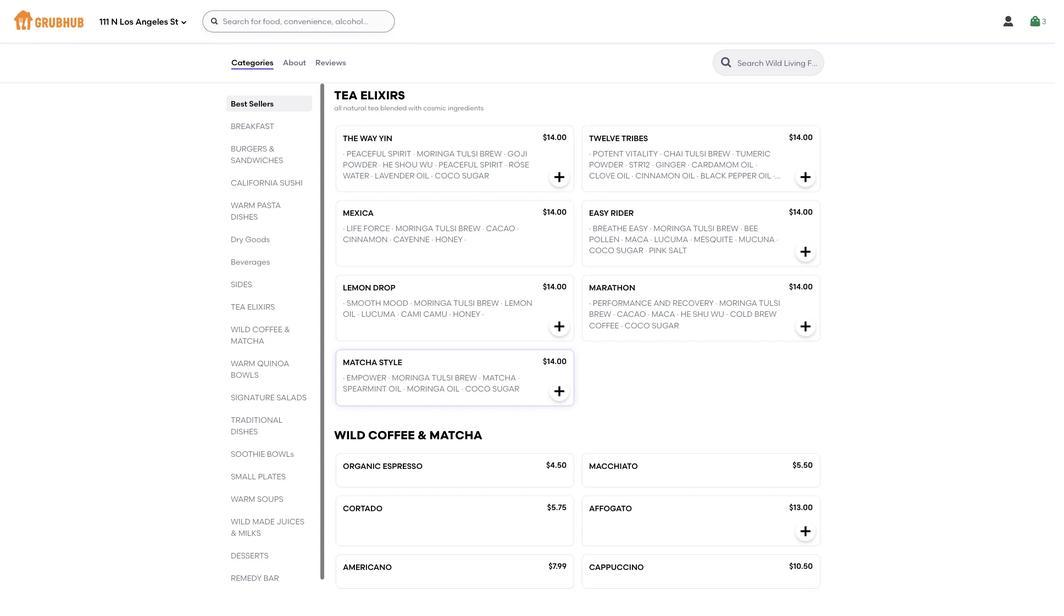 Task type: describe. For each thing, give the bounding box(es) containing it.
sides
[[231, 280, 252, 289]]

sugar inside '· performance and recovery ·  moringa tulsi brew · cacao · maca · he shu wu · cold brew coffee · coco sugar'
[[652, 321, 679, 331]]

traditional
[[231, 416, 283, 425]]

st
[[170, 17, 178, 27]]

1 horizontal spatial coffee
[[369, 429, 415, 443]]

111 n los angeles st
[[100, 17, 178, 27]]

cinnamon inside "· life force ·  moringa tulsi brew · cacao · cinnamon · cayenne · honey ·"
[[343, 235, 388, 245]]

honey inside the · potent vitality ·  chai tulsi brew · tumeric powder · str12 · ginger · cardamom oil · clove oil · cinnamon oil · black pepper oil · honey
[[590, 183, 617, 192]]

brew inside the · potent vitality ·  chai tulsi brew · tumeric powder · str12 · ginger · cardamom oil · clove oil · cinnamon oil · black pepper oil · honey
[[709, 149, 731, 159]]

quinoa
[[257, 359, 289, 368]]

& inside the wild made juices & milks
[[231, 529, 237, 538]]

mucuna
[[739, 235, 775, 245]]

cacao inside "· life force ·  moringa tulsi brew · cacao · cinnamon · cayenne · honey ·"
[[486, 224, 516, 234]]

black
[[701, 172, 727, 181]]

3 button
[[1029, 12, 1047, 31]]

tulsi inside · empower ·   moringa tulsi brew · matcha · spearmint oil · moringa oil · coco sugar
[[432, 374, 453, 383]]

goods
[[245, 235, 270, 244]]

& up espresso
[[418, 429, 427, 443]]

recovery
[[673, 299, 714, 308]]

svg image for · performance and recovery ·  moringa tulsi brew · cacao · maca · he shu wu · cold brew coffee · coco sugar
[[800, 321, 813, 334]]

chai
[[664, 149, 684, 159]]

Search for food, convenience, alcohol... search field
[[203, 10, 395, 32]]

warm soups tab
[[231, 494, 308, 505]]

cami
[[401, 310, 422, 320]]

coco inside · empower ·   moringa tulsi brew · matcha · spearmint oil · moringa oil · coco sugar
[[465, 385, 491, 394]]

espresso
[[383, 462, 423, 471]]

breathe
[[593, 224, 628, 234]]

americano
[[343, 563, 392, 573]]

soothie bowls
[[231, 450, 294, 459]]

brew inside · smooth mood ·   moringa tulsi brew · lemon oil · lucuma · cami camu · honey ·
[[477, 299, 499, 308]]

small plates tab
[[231, 471, 308, 483]]

vitality
[[626, 149, 658, 159]]

cold
[[731, 310, 753, 320]]

reviews
[[316, 58, 346, 67]]

svg image inside the 3 button
[[1029, 15, 1043, 28]]

oil inside · smooth mood ·   moringa tulsi brew · lemon oil · lucuma · cami camu · honey ·
[[343, 310, 356, 320]]

lucuma inside · smooth mood ·   moringa tulsi brew · lemon oil · lucuma · cami camu · honey ·
[[362, 310, 396, 320]]

twelve
[[590, 134, 620, 143]]

walnut sausage button
[[337, 17, 574, 66]]

warm quinoa bowls tab
[[231, 358, 308, 381]]

0 horizontal spatial easy
[[590, 209, 609, 218]]

wild made juices & milks
[[231, 517, 305, 538]]

wild coffee & matcha tab
[[231, 324, 308, 347]]

brew inside · peaceful spirit ·  moringa tulsi brew · goji powder · he shou wu · peaceful spirit · rose water · lavender oil · coco sugar
[[480, 149, 502, 159]]

tribes
[[622, 134, 649, 143]]

organic
[[343, 462, 381, 471]]

soothie
[[231, 450, 265, 459]]

str12
[[629, 160, 651, 170]]

coco inside · breathe easy ·   moringa tulsi brew · bee pollen · maca · lucuma · mesquite · mucuna · coco sugar · pink salt
[[590, 246, 615, 256]]

soups
[[257, 495, 284, 504]]

small
[[231, 472, 256, 482]]

· smooth mood ·   moringa tulsi brew · lemon oil · lucuma · cami camu · honey ·
[[343, 299, 533, 320]]

brew inside "· life force ·  moringa tulsi brew · cacao · cinnamon · cayenne · honey ·"
[[459, 224, 481, 234]]

n
[[111, 17, 118, 27]]

warm soups
[[231, 495, 284, 504]]

breakfast
[[231, 122, 274, 131]]

wild made juices & milks tab
[[231, 516, 308, 539]]

maca for and
[[652, 310, 676, 320]]

remedy bar
[[231, 574, 279, 583]]

· life force ·  moringa tulsi brew · cacao · cinnamon · cayenne · honey ·
[[343, 224, 519, 245]]

remedy
[[231, 574, 262, 583]]

wild coffee & matcha inside tab
[[231, 325, 290, 346]]

dry
[[231, 235, 244, 244]]

shou
[[395, 160, 418, 170]]

· peaceful spirit ·  moringa tulsi brew · goji powder · he shou wu · peaceful spirit · rose water · lavender oil · coco sugar
[[343, 149, 530, 181]]

honey inside · smooth mood ·   moringa tulsi brew · lemon oil · lucuma · cami camu · honey ·
[[453, 310, 481, 320]]

lucuma inside · breathe easy ·   moringa tulsi brew · bee pollen · maca · lucuma · mesquite · mucuna · coco sugar · pink salt
[[655, 235, 689, 245]]

warm for bowls
[[231, 359, 255, 368]]

empower
[[347, 374, 387, 383]]

categories
[[232, 58, 274, 67]]

salads
[[277, 393, 307, 403]]

burgers
[[231, 144, 267, 153]]

beverages tab
[[231, 256, 308, 268]]

cayenne
[[394, 235, 430, 245]]

desserts tab
[[231, 550, 308, 562]]

$10.50
[[790, 562, 813, 572]]

tumeric
[[736, 149, 771, 159]]

traditional dishes
[[231, 416, 283, 437]]

warm for dishes
[[231, 201, 255, 210]]

mesquite
[[694, 235, 734, 245]]

· potent vitality ·  chai tulsi brew · tumeric powder · str12 · ginger · cardamom oil · clove oil · cinnamon oil · black pepper oil · honey
[[590, 149, 776, 192]]

mexica
[[343, 209, 374, 218]]

tulsi for cami
[[454, 299, 475, 308]]

0 horizontal spatial lemon
[[343, 283, 371, 293]]

life
[[347, 224, 362, 234]]

twelve tribes
[[590, 134, 649, 143]]

$7.99
[[549, 562, 567, 572]]

brew inside · empower ·   moringa tulsi brew · matcha · spearmint oil · moringa oil · coco sugar
[[455, 374, 477, 383]]

1 vertical spatial wild
[[334, 429, 366, 443]]

wild for wild made juices & milks tab
[[231, 517, 251, 527]]

$14.00 for · empower ·   moringa tulsi brew · matcha · spearmint oil · moringa oil · coco sugar
[[543, 357, 567, 367]]

small plates
[[231, 472, 286, 482]]

the
[[343, 134, 358, 143]]

matcha inside · empower ·   moringa tulsi brew · matcha · spearmint oil · moringa oil · coco sugar
[[483, 374, 516, 383]]

tulsi for ginger
[[685, 149, 707, 159]]

plates
[[258, 472, 286, 482]]

tea elixirs
[[231, 302, 275, 312]]

coffee inside wild coffee & matcha tab
[[253, 325, 283, 334]]

clove
[[590, 172, 616, 181]]

$5.50
[[793, 461, 813, 470]]

$4.50
[[547, 461, 567, 470]]

lavender
[[375, 172, 415, 181]]

sugar inside · breathe easy ·   moringa tulsi brew · bee pollen · maca · lucuma · mesquite · mucuna · coco sugar · pink salt
[[617, 246, 644, 256]]

rose
[[509, 160, 530, 170]]

tulsi for wu
[[457, 149, 478, 159]]

$14.00 for · peaceful spirit ·  moringa tulsi brew · goji powder · he shou wu · peaceful spirit · rose water · lavender oil · coco sugar
[[543, 133, 567, 142]]

macchiato
[[590, 462, 638, 471]]

matcha inside tab
[[231, 337, 264, 346]]

tea for tea elixirs
[[231, 302, 246, 312]]

0 horizontal spatial spirit
[[388, 149, 412, 159]]

beverages
[[231, 257, 270, 267]]

1 vertical spatial wild coffee & matcha
[[334, 429, 483, 443]]

pink
[[649, 246, 667, 256]]

pepper
[[729, 172, 757, 181]]

sellers
[[249, 99, 274, 108]]

warm pasta dishes tab
[[231, 200, 308, 223]]

walnut sausage
[[343, 24, 405, 33]]

and
[[654, 299, 671, 308]]

cacao inside '· performance and recovery ·  moringa tulsi brew · cacao · maca · he shu wu · cold brew coffee · coco sugar'
[[617, 310, 646, 320]]

3 warm from the top
[[231, 495, 255, 504]]

traditional dishes tab
[[231, 415, 308, 438]]



Task type: locate. For each thing, give the bounding box(es) containing it.
all
[[334, 104, 342, 112]]

best sellers tab
[[231, 98, 308, 109]]

moringa inside "· life force ·  moringa tulsi brew · cacao · cinnamon · cayenne · honey ·"
[[396, 224, 434, 234]]

maca
[[625, 235, 649, 245], [652, 310, 676, 320]]

signature salads tab
[[231, 392, 308, 404]]

· empower ·   moringa tulsi brew · matcha · spearmint oil · moringa oil · coco sugar
[[343, 374, 520, 394]]

tea down sides
[[231, 302, 246, 312]]

tulsi for ·
[[435, 224, 457, 234]]

0 horizontal spatial cacao
[[486, 224, 516, 234]]

maca down and
[[652, 310, 676, 320]]

1 vertical spatial warm
[[231, 359, 255, 368]]

powder inside the · potent vitality ·  chai tulsi brew · tumeric powder · str12 · ginger · cardamom oil · clove oil · cinnamon oil · black pepper oil · honey
[[590, 160, 624, 170]]

cinnamon down life
[[343, 235, 388, 245]]

tea for tea elixirs all natural tea blended with cosmic ingredients
[[334, 89, 358, 103]]

matcha style
[[343, 358, 402, 368]]

1 horizontal spatial lemon
[[505, 299, 533, 308]]

1 vertical spatial he
[[681, 310, 691, 320]]

elixirs inside tab
[[247, 302, 275, 312]]

warm up bowls
[[231, 359, 255, 368]]

wild up organic
[[334, 429, 366, 443]]

ingredients
[[448, 104, 484, 112]]

3
[[1043, 17, 1047, 26]]

best sellers
[[231, 99, 274, 108]]

pasta
[[257, 201, 281, 210]]

about
[[283, 58, 306, 67]]

0 vertical spatial wild coffee & matcha
[[231, 325, 290, 346]]

dry goods tab
[[231, 234, 308, 245]]

tulsi inside "· life force ·  moringa tulsi brew · cacao · cinnamon · cayenne · honey ·"
[[435, 224, 457, 234]]

1 horizontal spatial cacao
[[617, 310, 646, 320]]

oil inside · peaceful spirit ·  moringa tulsi brew · goji powder · he shou wu · peaceful spirit · rose water · lavender oil · coco sugar
[[417, 172, 430, 181]]

honey inside "· life force ·  moringa tulsi brew · cacao · cinnamon · cayenne · honey ·"
[[436, 235, 463, 245]]

juices
[[277, 517, 305, 527]]

coffee
[[590, 321, 620, 331], [253, 325, 283, 334], [369, 429, 415, 443]]

& inside wild coffee & matcha tab
[[284, 325, 290, 334]]

easy inside · breathe easy ·   moringa tulsi brew · bee pollen · maca · lucuma · mesquite · mucuna · coco sugar · pink salt
[[629, 224, 648, 234]]

signature salads
[[231, 393, 307, 403]]

Search Wild Living Foods search field
[[737, 58, 821, 68]]

2 vertical spatial warm
[[231, 495, 255, 504]]

categories button
[[231, 43, 274, 82]]

elixirs up the tea
[[361, 89, 405, 103]]

cinnamon inside the · potent vitality ·  chai tulsi brew · tumeric powder · str12 · ginger · cardamom oil · clove oil · cinnamon oil · black pepper oil · honey
[[636, 172, 681, 181]]

maca down breathe
[[625, 235, 649, 245]]

warm inside warm quinoa bowls
[[231, 359, 255, 368]]

dry goods
[[231, 235, 270, 244]]

1 horizontal spatial easy
[[629, 224, 648, 234]]

soothie bowls tab
[[231, 449, 308, 460]]

tulsi inside · peaceful spirit ·  moringa tulsi brew · goji powder · he shou wu · peaceful spirit · rose water · lavender oil · coco sugar
[[457, 149, 478, 159]]

0 vertical spatial wild
[[231, 325, 251, 334]]

sides tab
[[231, 279, 308, 290]]

easy up breathe
[[590, 209, 609, 218]]

peaceful down the way yin
[[347, 149, 386, 159]]

1 horizontal spatial wu
[[711, 310, 725, 320]]

· breathe easy ·   moringa tulsi brew · bee pollen · maca · lucuma · mesquite · mucuna · coco sugar · pink salt
[[590, 224, 779, 256]]

1 horizontal spatial cinnamon
[[636, 172, 681, 181]]

tea elixirs all natural tea blended with cosmic ingredients
[[334, 89, 484, 112]]

svg image for · peaceful spirit ·  moringa tulsi brew · goji powder · he shou wu · peaceful spirit · rose water · lavender oil · coco sugar
[[553, 171, 566, 184]]

tulsi inside '· performance and recovery ·  moringa tulsi brew · cacao · maca · he shu wu · cold brew coffee · coco sugar'
[[759, 299, 781, 308]]

the way yin
[[343, 134, 393, 143]]

easy down rider
[[629, 224, 648, 234]]

1 horizontal spatial he
[[681, 310, 691, 320]]

cinnamon down ginger on the right of page
[[636, 172, 681, 181]]

wild up milks at the left of the page
[[231, 517, 251, 527]]

search icon image
[[720, 56, 734, 69]]

organic espresso
[[343, 462, 423, 471]]

$14.00 for · breathe easy ·   moringa tulsi brew · bee pollen · maca · lucuma · mesquite · mucuna · coco sugar · pink salt
[[790, 208, 813, 217]]

wu right shu
[[711, 310, 725, 320]]

spirit up shou
[[388, 149, 412, 159]]

honey right camu
[[453, 310, 481, 320]]

0 horizontal spatial cinnamon
[[343, 235, 388, 245]]

sugar inside · empower ·   moringa tulsi brew · matcha · spearmint oil · moringa oil · coco sugar
[[493, 385, 520, 394]]

angeles
[[136, 17, 168, 27]]

0 horizontal spatial elixirs
[[247, 302, 275, 312]]

elixirs down the sides tab
[[247, 302, 275, 312]]

$14.00
[[543, 133, 567, 142], [790, 133, 813, 142], [543, 208, 567, 217], [790, 208, 813, 217], [543, 282, 567, 292], [790, 282, 813, 292], [543, 357, 567, 367]]

1 vertical spatial maca
[[652, 310, 676, 320]]

2 dishes from the top
[[231, 427, 258, 437]]

moringa inside · smooth mood ·   moringa tulsi brew · lemon oil · lucuma · cami camu · honey ·
[[414, 299, 452, 308]]

0 horizontal spatial wild coffee & matcha
[[231, 325, 290, 346]]

0 horizontal spatial tea
[[231, 302, 246, 312]]

he down the recovery
[[681, 310, 691, 320]]

1 vertical spatial dishes
[[231, 427, 258, 437]]

0 vertical spatial spirit
[[388, 149, 412, 159]]

1 horizontal spatial tea
[[334, 89, 358, 103]]

cardamom
[[692, 160, 739, 170]]

best
[[231, 99, 247, 108]]

powder up the water
[[343, 160, 377, 170]]

desserts
[[231, 552, 269, 561]]

tulsi for lucuma
[[694, 224, 715, 234]]

sandwiches
[[231, 156, 283, 165]]

0 horizontal spatial he
[[383, 160, 393, 170]]

0 vertical spatial he
[[383, 160, 393, 170]]

breakfast tab
[[231, 120, 308, 132]]

0 vertical spatial cinnamon
[[636, 172, 681, 181]]

oil
[[741, 160, 754, 170], [417, 172, 430, 181], [617, 172, 630, 181], [683, 172, 695, 181], [759, 172, 772, 181], [343, 310, 356, 320], [389, 385, 402, 394], [447, 385, 460, 394]]

dishes down traditional
[[231, 427, 258, 437]]

bowls
[[267, 450, 294, 459]]

cappuccino
[[590, 563, 644, 573]]

pollen
[[590, 235, 620, 245]]

tulsi inside · smooth mood ·   moringa tulsi brew · lemon oil · lucuma · cami camu · honey ·
[[454, 299, 475, 308]]

0 vertical spatial elixirs
[[361, 89, 405, 103]]

shu
[[693, 310, 709, 320]]

maca inside '· performance and recovery ·  moringa tulsi brew · cacao · maca · he shu wu · cold brew coffee · coco sugar'
[[652, 310, 676, 320]]

lucuma
[[655, 235, 689, 245], [362, 310, 396, 320]]

smooth
[[347, 299, 381, 308]]

$14.00 for · life force ·  moringa tulsi brew · cacao · cinnamon · cayenne · honey ·
[[543, 208, 567, 217]]

1 horizontal spatial lucuma
[[655, 235, 689, 245]]

0 vertical spatial cacao
[[486, 224, 516, 234]]

wild coffee & matcha
[[231, 325, 290, 346], [334, 429, 483, 443]]

wild down tea elixirs
[[231, 325, 251, 334]]

svg image
[[210, 17, 219, 26], [553, 45, 566, 58], [553, 171, 566, 184], [800, 171, 813, 184], [800, 321, 813, 334], [553, 385, 566, 399]]

wu
[[420, 160, 433, 170], [711, 310, 725, 320]]

tea up "all"
[[334, 89, 358, 103]]

los
[[120, 17, 134, 27]]

lucuma down smooth
[[362, 310, 396, 320]]

0 horizontal spatial wu
[[420, 160, 433, 170]]

moringa inside · breathe easy ·   moringa tulsi brew · bee pollen · maca · lucuma · mesquite · mucuna · coco sugar · pink salt
[[654, 224, 692, 234]]

easy
[[590, 209, 609, 218], [629, 224, 648, 234]]

warm down the california
[[231, 201, 255, 210]]

potent
[[593, 149, 624, 159]]

1 horizontal spatial powder
[[590, 160, 624, 170]]

0 horizontal spatial powder
[[343, 160, 377, 170]]

ginger
[[656, 160, 686, 170]]

goji
[[508, 149, 528, 159]]

moringa inside · peaceful spirit ·  moringa tulsi brew · goji powder · he shou wu · peaceful spirit · rose water · lavender oil · coco sugar
[[417, 149, 455, 159]]

svg image for · empower ·   moringa tulsi brew · matcha · spearmint oil · moringa oil · coco sugar
[[553, 385, 566, 399]]

california
[[231, 178, 278, 188]]

& down the tea elixirs tab
[[284, 325, 290, 334]]

sausage
[[372, 24, 405, 33]]

tea inside tab
[[231, 302, 246, 312]]

lemon inside · smooth mood ·   moringa tulsi brew · lemon oil · lucuma · cami camu · honey ·
[[505, 299, 533, 308]]

1 vertical spatial elixirs
[[247, 302, 275, 312]]

powder inside · peaceful spirit ·  moringa tulsi brew · goji powder · he shou wu · peaceful spirit · rose water · lavender oil · coco sugar
[[343, 160, 377, 170]]

coco inside '· performance and recovery ·  moringa tulsi brew · cacao · maca · he shu wu · cold brew coffee · coco sugar'
[[625, 321, 650, 331]]

warm pasta dishes
[[231, 201, 281, 222]]

1 vertical spatial lemon
[[505, 299, 533, 308]]

mood
[[383, 299, 409, 308]]

wu right shou
[[420, 160, 433, 170]]

he inside · peaceful spirit ·  moringa tulsi brew · goji powder · he shou wu · peaceful spirit · rose water · lavender oil · coco sugar
[[383, 160, 393, 170]]

$14.00 for · potent vitality ·  chai tulsi brew · tumeric powder · str12 · ginger · cardamom oil · clove oil · cinnamon oil · black pepper oil · honey
[[790, 133, 813, 142]]

coffee up organic espresso
[[369, 429, 415, 443]]

elixirs for tea elixirs
[[247, 302, 275, 312]]

1 horizontal spatial spirit
[[480, 160, 503, 170]]

$14.00 for · performance and recovery ·  moringa tulsi brew · cacao · maca · he shu wu · cold brew coffee · coco sugar
[[790, 282, 813, 292]]

2 vertical spatial wild
[[231, 517, 251, 527]]

0 vertical spatial maca
[[625, 235, 649, 245]]

coffee down the tea elixirs tab
[[253, 325, 283, 334]]

tea
[[368, 104, 379, 112]]

elixirs inside tea elixirs all natural tea blended with cosmic ingredients
[[361, 89, 405, 103]]

with
[[409, 104, 422, 112]]

rider
[[611, 209, 634, 218]]

spirit left rose
[[480, 160, 503, 170]]

1 vertical spatial lucuma
[[362, 310, 396, 320]]

2 horizontal spatial coffee
[[590, 321, 620, 331]]

signature
[[231, 393, 275, 403]]

burgers & sandwiches tab
[[231, 143, 308, 166]]

he inside '· performance and recovery ·  moringa tulsi brew · cacao · maca · he shu wu · cold brew coffee · coco sugar'
[[681, 310, 691, 320]]

wu inside · peaceful spirit ·  moringa tulsi brew · goji powder · he shou wu · peaceful spirit · rose water · lavender oil · coco sugar
[[420, 160, 433, 170]]

made
[[253, 517, 275, 527]]

1 vertical spatial cinnamon
[[343, 235, 388, 245]]

& left milks at the left of the page
[[231, 529, 237, 538]]

california sushi tab
[[231, 177, 308, 189]]

$13.00
[[790, 504, 813, 513]]

coco inside · peaceful spirit ·  moringa tulsi brew · goji powder · he shou wu · peaceful spirit · rose water · lavender oil · coco sugar
[[435, 172, 460, 181]]

lucuma up salt
[[655, 235, 689, 245]]

remedy bar tab
[[231, 573, 308, 585]]

tea elixirs tab
[[231, 301, 308, 313]]

0 vertical spatial easy
[[590, 209, 609, 218]]

wild inside the wild made juices & milks
[[231, 517, 251, 527]]

wu inside '· performance and recovery ·  moringa tulsi brew · cacao · maca · he shu wu · cold brew coffee · coco sugar'
[[711, 310, 725, 320]]

coffee inside '· performance and recovery ·  moringa tulsi brew · cacao · maca · he shu wu · cold brew coffee · coco sugar'
[[590, 321, 620, 331]]

$5.75
[[548, 504, 567, 513]]

wild for wild coffee & matcha tab
[[231, 325, 251, 334]]

camu
[[424, 310, 448, 320]]

powder down potent
[[590, 160, 624, 170]]

dishes inside traditional dishes
[[231, 427, 258, 437]]

style
[[379, 358, 402, 368]]

0 horizontal spatial maca
[[625, 235, 649, 245]]

1 warm from the top
[[231, 201, 255, 210]]

yin
[[379, 134, 393, 143]]

affogato
[[590, 505, 632, 514]]

wild coffee & matcha up espresso
[[334, 429, 483, 443]]

performance
[[593, 299, 652, 308]]

0 vertical spatial lucuma
[[655, 235, 689, 245]]

0 horizontal spatial lucuma
[[362, 310, 396, 320]]

1 dishes from the top
[[231, 212, 258, 222]]

1 horizontal spatial elixirs
[[361, 89, 405, 103]]

dishes inside warm pasta dishes
[[231, 212, 258, 222]]

powder for water
[[343, 160, 377, 170]]

warm down "small"
[[231, 495, 255, 504]]

0 horizontal spatial peaceful
[[347, 149, 386, 159]]

drop
[[373, 283, 396, 293]]

svg image
[[1002, 15, 1016, 28], [1029, 15, 1043, 28], [181, 19, 187, 26], [800, 246, 813, 259], [553, 321, 566, 334], [800, 526, 813, 539]]

1 vertical spatial cacao
[[617, 310, 646, 320]]

lemon
[[343, 283, 371, 293], [505, 299, 533, 308]]

cacao
[[486, 224, 516, 234], [617, 310, 646, 320]]

tulsi inside the · potent vitality ·  chai tulsi brew · tumeric powder · str12 · ginger · cardamom oil · clove oil · cinnamon oil · black pepper oil · honey
[[685, 149, 707, 159]]

maca for easy
[[625, 235, 649, 245]]

0 vertical spatial honey
[[590, 183, 617, 192]]

1 vertical spatial easy
[[629, 224, 648, 234]]

0 vertical spatial dishes
[[231, 212, 258, 222]]

1 powder from the left
[[343, 160, 377, 170]]

& up sandwiches
[[269, 144, 275, 153]]

tulsi inside · breathe easy ·   moringa tulsi brew · bee pollen · maca · lucuma · mesquite · mucuna · coco sugar · pink salt
[[694, 224, 715, 234]]

0 vertical spatial peaceful
[[347, 149, 386, 159]]

tea inside tea elixirs all natural tea blended with cosmic ingredients
[[334, 89, 358, 103]]

warm inside warm pasta dishes
[[231, 201, 255, 210]]

maca inside · breathe easy ·   moringa tulsi brew · bee pollen · maca · lucuma · mesquite · mucuna · coco sugar · pink salt
[[625, 235, 649, 245]]

warm quinoa bowls
[[231, 359, 289, 380]]

peaceful right shou
[[439, 160, 478, 170]]

brew inside · breathe easy ·   moringa tulsi brew · bee pollen · maca · lucuma · mesquite · mucuna · coco sugar · pink salt
[[717, 224, 739, 234]]

0 horizontal spatial coffee
[[253, 325, 283, 334]]

·
[[343, 149, 345, 159], [413, 149, 415, 159], [504, 149, 506, 159], [590, 149, 591, 159], [660, 149, 662, 159], [733, 149, 735, 159], [379, 160, 381, 170], [435, 160, 437, 170], [505, 160, 507, 170], [626, 160, 628, 170], [652, 160, 654, 170], [688, 160, 690, 170], [756, 160, 758, 170], [371, 172, 373, 181], [431, 172, 433, 181], [632, 172, 634, 181], [697, 172, 699, 181], [774, 172, 776, 181], [343, 224, 345, 234], [392, 224, 394, 234], [483, 224, 485, 234], [517, 224, 519, 234], [590, 224, 591, 234], [650, 224, 652, 234], [741, 224, 743, 234], [390, 235, 392, 245], [432, 235, 434, 245], [465, 235, 467, 245], [622, 235, 624, 245], [651, 235, 653, 245], [691, 235, 693, 245], [736, 235, 737, 245], [777, 235, 779, 245], [646, 246, 648, 256], [343, 299, 345, 308], [410, 299, 412, 308], [501, 299, 503, 308], [590, 299, 591, 308], [716, 299, 718, 308], [358, 310, 360, 320], [398, 310, 399, 320], [449, 310, 451, 320], [483, 310, 484, 320], [614, 310, 615, 320], [648, 310, 650, 320], [677, 310, 679, 320], [727, 310, 729, 320], [621, 321, 623, 331], [343, 374, 345, 383], [388, 374, 390, 383], [479, 374, 481, 383], [518, 374, 520, 383], [404, 385, 405, 394], [462, 385, 464, 394]]

1 horizontal spatial peaceful
[[439, 160, 478, 170]]

elixirs for tea elixirs all natural tea blended with cosmic ingredients
[[361, 89, 405, 103]]

he up the lavender
[[383, 160, 393, 170]]

way
[[360, 134, 377, 143]]

0 vertical spatial wu
[[420, 160, 433, 170]]

· performance and recovery ·  moringa tulsi brew · cacao · maca · he shu wu · cold brew coffee · coco sugar
[[590, 299, 781, 331]]

honey right cayenne
[[436, 235, 463, 245]]

&
[[269, 144, 275, 153], [284, 325, 290, 334], [418, 429, 427, 443], [231, 529, 237, 538]]

0 vertical spatial tea
[[334, 89, 358, 103]]

1 vertical spatial tea
[[231, 302, 246, 312]]

honey
[[590, 183, 617, 192], [436, 235, 463, 245], [453, 310, 481, 320]]

powder for oil
[[590, 160, 624, 170]]

main navigation navigation
[[0, 0, 1056, 43]]

sugar inside · peaceful spirit ·  moringa tulsi brew · goji powder · he shou wu · peaceful spirit · rose water · lavender oil · coco sugar
[[462, 172, 489, 181]]

spearmint
[[343, 385, 387, 394]]

svg image for · potent vitality ·  chai tulsi brew · tumeric powder · str12 · ginger · cardamom oil · clove oil · cinnamon oil · black pepper oil · honey
[[800, 171, 813, 184]]

1 vertical spatial wu
[[711, 310, 725, 320]]

0 vertical spatial warm
[[231, 201, 255, 210]]

he
[[383, 160, 393, 170], [681, 310, 691, 320]]

marathon
[[590, 283, 636, 293]]

tea
[[334, 89, 358, 103], [231, 302, 246, 312]]

2 vertical spatial honey
[[453, 310, 481, 320]]

honey down clove
[[590, 183, 617, 192]]

bee
[[745, 224, 759, 234]]

1 horizontal spatial wild coffee & matcha
[[334, 429, 483, 443]]

1 vertical spatial spirit
[[480, 160, 503, 170]]

1 vertical spatial peaceful
[[439, 160, 478, 170]]

natural
[[343, 104, 367, 112]]

coffee down performance
[[590, 321, 620, 331]]

sushi
[[280, 178, 303, 188]]

& inside burgers & sandwiches
[[269, 144, 275, 153]]

0 vertical spatial lemon
[[343, 283, 371, 293]]

moringa inside '· performance and recovery ·  moringa tulsi brew · cacao · maca · he shu wu · cold brew coffee · coco sugar'
[[720, 299, 758, 308]]

1 horizontal spatial maca
[[652, 310, 676, 320]]

111
[[100, 17, 109, 27]]

$14.00 for · smooth mood ·   moringa tulsi brew · lemon oil · lucuma · cami camu · honey ·
[[543, 282, 567, 292]]

1 vertical spatial honey
[[436, 235, 463, 245]]

svg image inside main navigation navigation
[[210, 17, 219, 26]]

dishes up dry goods
[[231, 212, 258, 222]]

2 powder from the left
[[590, 160, 624, 170]]

2 warm from the top
[[231, 359, 255, 368]]

wild coffee & matcha down tea elixirs
[[231, 325, 290, 346]]

salt
[[669, 246, 687, 256]]



Task type: vqa. For each thing, say whether or not it's contained in the screenshot.
topmost MACA
yes



